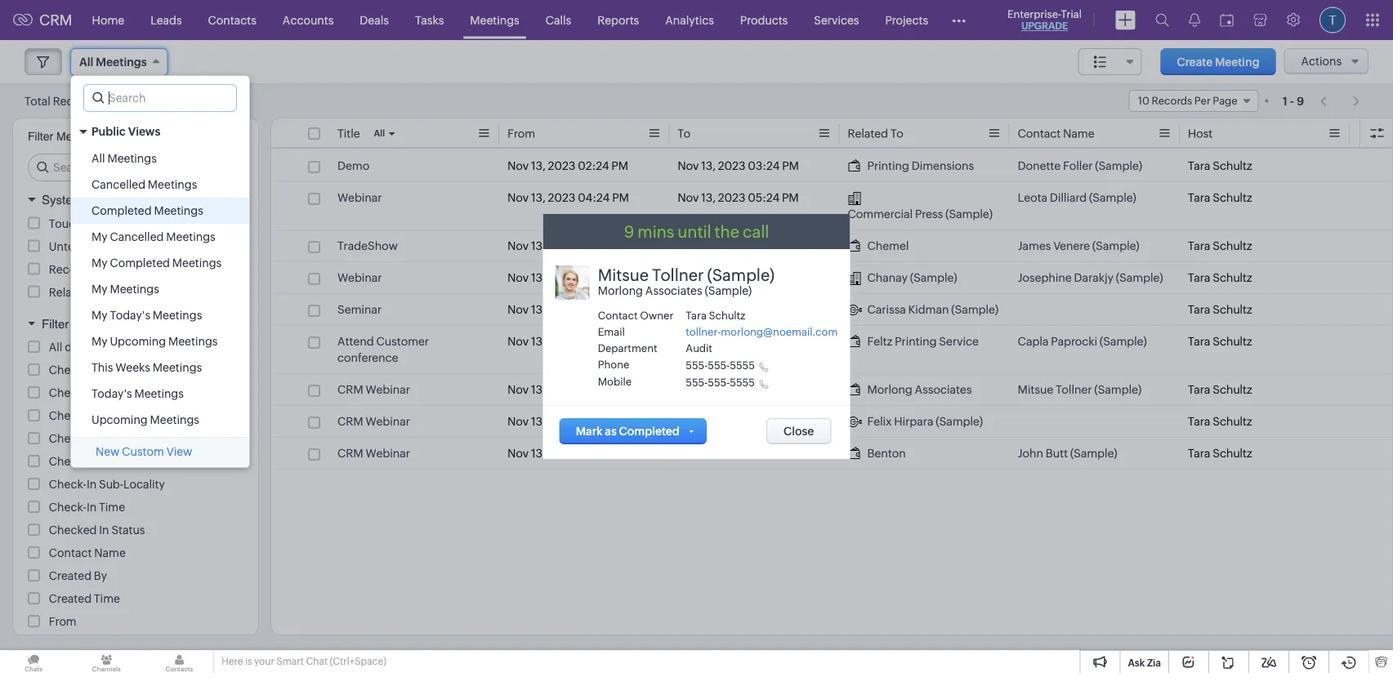 Task type: vqa. For each thing, say whether or not it's contained in the screenshot.


Task type: locate. For each thing, give the bounding box(es) containing it.
morlong up contact owner
[[598, 284, 643, 297]]

contact name
[[1018, 127, 1095, 140], [49, 547, 126, 560]]

created up created time
[[49, 570, 92, 583]]

nov 13, 2023 03:24 pm up email
[[508, 271, 629, 284]]

1 webinar link from the top
[[338, 190, 382, 206]]

0 horizontal spatial contact
[[49, 547, 92, 560]]

2023
[[548, 159, 576, 172], [718, 159, 746, 172], [548, 191, 576, 204], [718, 191, 746, 204], [548, 239, 576, 253], [718, 239, 746, 253], [548, 271, 576, 284], [718, 271, 746, 284], [548, 303, 576, 316], [718, 303, 746, 316], [548, 335, 576, 348], [718, 335, 746, 348], [548, 383, 576, 396], [718, 383, 746, 396], [548, 415, 576, 428], [718, 415, 746, 428], [548, 447, 576, 460], [718, 447, 746, 460]]

time down sub-
[[99, 501, 125, 514]]

1 vertical spatial crm webinar
[[338, 415, 410, 428]]

webinar link
[[338, 190, 382, 206], [338, 270, 382, 286]]

all up total records 9
[[79, 56, 93, 69]]

1 crm webinar from the top
[[338, 383, 410, 396]]

check- up checked
[[49, 501, 87, 514]]

today's inside option
[[110, 309, 150, 322]]

0 vertical spatial search text field
[[84, 85, 236, 111]]

accounts link
[[270, 0, 347, 40]]

mitsue up contact owner
[[598, 266, 649, 284]]

system defined filters
[[42, 193, 165, 207]]

public views button
[[71, 118, 249, 145]]

tollner-morlong@noemail.com link
[[686, 326, 838, 338]]

check- for check-in address
[[49, 364, 87, 377]]

0 horizontal spatial contact name
[[49, 547, 126, 560]]

related up printing dimensions link
[[848, 127, 889, 140]]

by inside dropdown button
[[72, 317, 87, 331]]

created down created by
[[49, 593, 92, 606]]

printing down related to
[[868, 159, 910, 172]]

contact up email
[[598, 310, 638, 322]]

my cancelled meetings option
[[71, 224, 249, 250]]

josephine darakjy (sample) link
[[1018, 270, 1164, 286]]

(sample) up carissa kidman (sample) on the right top of page
[[910, 271, 958, 284]]

0 vertical spatial nov 13, 2023 12:24 pm
[[508, 415, 625, 428]]

0 vertical spatial nov 13, 2023 04:24 pm
[[508, 191, 629, 204]]

filter inside dropdown button
[[42, 317, 69, 331]]

kidman
[[909, 303, 949, 316]]

enterprise-trial upgrade
[[1008, 8, 1082, 31]]

here is your smart chat (ctrl+space)
[[222, 656, 386, 667]]

tara schultz for capla paprocki (sample)
[[1188, 335, 1253, 348]]

01:24 for felix hirpara (sample)
[[748, 415, 778, 428]]

0 horizontal spatial to
[[678, 127, 691, 140]]

5 my from the top
[[92, 335, 108, 348]]

1 vertical spatial webinar link
[[338, 270, 382, 286]]

my inside the my today's meetings option
[[92, 309, 108, 322]]

4 my from the top
[[92, 309, 108, 322]]

all meetings down by
[[92, 152, 157, 165]]

(sample) for james venere (sample)
[[1093, 239, 1140, 253]]

today's down my meetings
[[110, 309, 150, 322]]

tasks link
[[402, 0, 457, 40]]

created
[[49, 570, 92, 583], [49, 593, 92, 606]]

schultz for james venere (sample)
[[1213, 239, 1253, 253]]

my meetings
[[92, 283, 159, 296]]

0 vertical spatial 12:24
[[578, 415, 606, 428]]

leads link
[[137, 0, 195, 40]]

upcoming inside option
[[92, 414, 148, 427]]

defined
[[86, 193, 128, 207]]

03:24 up 05:24
[[748, 159, 780, 172]]

0 horizontal spatial mitsue
[[598, 266, 649, 284]]

chanay (sample) link
[[848, 270, 958, 286]]

meetings up my today's meetings
[[110, 283, 159, 296]]

check-in country
[[49, 432, 142, 445]]

nov 13, 2023 03:24 pm up nov 13, 2023 05:24 pm
[[678, 159, 799, 172]]

meetings down the my today's meetings option
[[168, 335, 218, 348]]

1 my from the top
[[92, 230, 108, 244]]

1 check- from the top
[[49, 364, 87, 377]]

meetings inside my meetings option
[[110, 283, 159, 296]]

day
[[65, 341, 84, 354]]

1 horizontal spatial 04:24
[[748, 303, 780, 316]]

7 check- from the top
[[49, 501, 87, 514]]

checked
[[49, 524, 97, 537]]

my today's meetings
[[92, 309, 202, 322]]

0 vertical spatial nov 13, 2023 02:24 pm
[[508, 159, 629, 172]]

2 nov 13, 2023 02:24 pm from the top
[[508, 303, 629, 316]]

crm webinar link for morlong
[[338, 382, 410, 398]]

meetings up my upcoming meetings option in the left of the page
[[153, 309, 202, 322]]

check-in city
[[49, 409, 120, 423]]

search text field up system defined filters 'dropdown button'
[[29, 154, 245, 181]]

home link
[[79, 0, 137, 40]]

in for sub-
[[87, 478, 97, 491]]

3 check- from the top
[[49, 409, 87, 423]]

1 vertical spatial name
[[94, 547, 126, 560]]

analytics
[[666, 13, 714, 27]]

2 crm webinar link from the top
[[338, 414, 410, 430]]

0 vertical spatial contact name
[[1018, 127, 1095, 140]]

my upcoming meetings
[[92, 335, 218, 348]]

crm webinar
[[338, 383, 410, 396], [338, 415, 410, 428], [338, 447, 410, 460]]

upcoming meetings
[[92, 414, 199, 427]]

check- down 'check-in by'
[[49, 409, 87, 423]]

department
[[598, 342, 658, 355]]

0 horizontal spatial tollner
[[652, 266, 704, 284]]

in for status
[[99, 524, 109, 537]]

mark as completed
[[576, 425, 680, 438]]

schultz for donette foller (sample)
[[1213, 159, 1253, 172]]

2 webinar link from the top
[[338, 270, 382, 286]]

check-in by
[[49, 387, 112, 400]]

associates up owner
[[646, 284, 703, 297]]

0 vertical spatial all meetings
[[79, 56, 147, 69]]

2 vertical spatial crm webinar link
[[338, 445, 410, 462]]

nov 13, 2023 03:24 pm for nov 13, 2023 02:24 pm
[[678, 159, 799, 172]]

owner
[[640, 310, 674, 322]]

my inside my completed meetings option
[[92, 257, 108, 270]]

(ctrl+space)
[[330, 656, 386, 667]]

2 created from the top
[[49, 593, 92, 606]]

tara schultz for donette foller (sample)
[[1188, 159, 1253, 172]]

filter for filter by fields
[[42, 317, 69, 331]]

1 horizontal spatial action
[[138, 286, 173, 299]]

1 horizontal spatial nov 13, 2023 04:24 pm
[[678, 303, 799, 316]]

attend customer conference link
[[338, 333, 491, 366]]

mitsue tollner (sample) link down capla paprocki (sample) link
[[1018, 382, 1142, 398]]

0 vertical spatial today's
[[110, 309, 150, 322]]

seminar
[[338, 303, 382, 316]]

in up checked in status
[[87, 501, 97, 514]]

tara schultz for mitsue tollner (sample)
[[1188, 383, 1253, 396]]

mitsue
[[598, 266, 649, 284], [1018, 383, 1054, 396]]

tasks
[[415, 13, 444, 27]]

nov 13, 2023 04:24 pm
[[508, 191, 629, 204], [678, 303, 799, 316]]

morlong inside 'link'
[[868, 383, 913, 396]]

webinar
[[338, 191, 382, 204], [338, 271, 382, 284], [366, 383, 410, 396], [366, 415, 410, 428], [366, 447, 410, 460]]

city
[[99, 409, 120, 423]]

in up 'check-in by'
[[87, 364, 97, 377]]

my completed meetings option
[[71, 250, 249, 276]]

2 to from the left
[[891, 127, 904, 140]]

my inside my upcoming meetings option
[[92, 335, 108, 348]]

in left sub-
[[87, 478, 97, 491]]

webinar link for nov 13, 2023 03:24 pm
[[338, 270, 382, 286]]

1 vertical spatial nov 13, 2023 01:24 pm
[[678, 415, 797, 428]]

12:24 down mark at bottom left
[[578, 447, 606, 460]]

1 vertical spatial created
[[49, 593, 92, 606]]

3 my from the top
[[92, 283, 108, 296]]

check- for check-in time
[[49, 501, 87, 514]]

crm webinar link
[[338, 382, 410, 398], [338, 414, 410, 430], [338, 445, 410, 462]]

1 horizontal spatial mitsue
[[1018, 383, 1054, 396]]

0 vertical spatial morlong
[[598, 284, 643, 297]]

(sample) for donette foller (sample)
[[1095, 159, 1143, 172]]

venere
[[1054, 239, 1090, 253]]

check- for check-in sub-locality
[[49, 478, 87, 491]]

in left status
[[99, 524, 109, 537]]

webinar link down demo
[[338, 190, 382, 206]]

0 vertical spatial cancelled
[[92, 178, 146, 191]]

all meetings inside field
[[79, 56, 147, 69]]

my down related records action
[[92, 309, 108, 322]]

1 vertical spatial 555-555-5555
[[686, 377, 755, 389]]

2 vertical spatial crm webinar
[[338, 447, 410, 460]]

by up day
[[72, 317, 87, 331]]

1 vertical spatial all meetings
[[92, 152, 157, 165]]

upcoming up weeks
[[110, 335, 166, 348]]

nov 13, 2023 03:24 pm down audit
[[678, 383, 799, 396]]

records for related
[[92, 286, 136, 299]]

2 check- from the top
[[49, 387, 87, 400]]

conference
[[338, 351, 398, 365]]

in for city
[[87, 409, 97, 423]]

0 vertical spatial crm webinar link
[[338, 382, 410, 398]]

contacts image
[[146, 651, 213, 674]]

0 vertical spatial by
[[72, 317, 87, 331]]

nov 13, 2023 03:24 pm
[[678, 159, 799, 172], [508, 271, 629, 284], [678, 383, 799, 396]]

meetings up view
[[150, 414, 199, 427]]

time down created by
[[94, 593, 120, 606]]

nov 13, 2023 12:24 pm down mark at bottom left
[[508, 447, 625, 460]]

meetings up my meetings option
[[172, 257, 222, 270]]

in down check-in address
[[87, 387, 97, 400]]

(sample) for capla paprocki (sample)
[[1100, 335, 1147, 348]]

benton link
[[848, 445, 906, 462]]

1 horizontal spatial from
[[508, 127, 535, 140]]

(sample) right hirpara
[[936, 415, 983, 428]]

records up my completed meetings
[[111, 240, 155, 253]]

1 vertical spatial 01:24
[[748, 415, 778, 428]]

meetings down the home
[[96, 56, 147, 69]]

navigation
[[1313, 89, 1369, 113]]

4 check- from the top
[[49, 432, 87, 445]]

call
[[743, 222, 769, 241]]

0 vertical spatial 01:24
[[578, 383, 608, 396]]

(sample) right the darakjy
[[1116, 271, 1164, 284]]

meetings up upcoming meetings option
[[134, 387, 184, 401]]

nov 13, 2023 12:24 pm down mobile
[[508, 415, 625, 428]]

records
[[53, 94, 97, 107], [98, 217, 142, 230], [111, 240, 155, 253], [92, 286, 136, 299]]

feltz printing service
[[868, 335, 979, 348]]

meetings inside meetings link
[[470, 13, 520, 27]]

5 check- from the top
[[49, 455, 87, 468]]

new custom view
[[96, 445, 192, 459]]

meetings inside my upcoming meetings option
[[168, 335, 218, 348]]

meetings down public views
[[107, 152, 157, 165]]

cancelled up defined
[[92, 178, 146, 191]]

commercial press (sample)
[[848, 208, 993, 221]]

0 vertical spatial time
[[99, 501, 125, 514]]

my down touched records at top left
[[92, 230, 108, 244]]

contact down checked
[[49, 547, 92, 560]]

0 vertical spatial nov 13, 2023 03:24 pm
[[678, 159, 799, 172]]

locality
[[123, 478, 165, 491]]

1 vertical spatial mitsue
[[1018, 383, 1054, 396]]

to
[[678, 127, 691, 140], [891, 127, 904, 140]]

0 vertical spatial contact
[[1018, 127, 1061, 140]]

(sample) right the dilliard on the right top of page
[[1090, 191, 1137, 204]]

0 horizontal spatial action
[[90, 263, 125, 276]]

1 nov 13, 2023 02:24 pm from the top
[[508, 159, 629, 172]]

1 vertical spatial 5555
[[730, 377, 755, 389]]

2 555-555-5555 from the top
[[686, 377, 755, 389]]

2 vertical spatial nov 13, 2023 03:24 pm
[[678, 383, 799, 396]]

2 vertical spatial contact
[[49, 547, 92, 560]]

2 nov 13, 2023 12:24 pm from the top
[[508, 447, 625, 460]]

crm for felix hirpara (sample)
[[338, 415, 363, 428]]

mitsue inside row group
[[1018, 383, 1054, 396]]

1 horizontal spatial related
[[848, 127, 889, 140]]

5555 for phone
[[730, 360, 755, 372]]

all meetings inside option
[[92, 152, 157, 165]]

(sample) down capla paprocki (sample) link
[[1095, 383, 1142, 396]]

1 02:24 from the top
[[578, 159, 609, 172]]

03:24 down tollner-morlong@noemail.com
[[748, 383, 780, 396]]

(sample) down the
[[707, 266, 775, 284]]

in left city on the left of page
[[87, 409, 97, 423]]

name up the foller at the top right
[[1063, 127, 1095, 140]]

untouched records
[[49, 240, 155, 253]]

mitsue for mitsue tollner (sample) morlong associates (sample)
[[598, 266, 649, 284]]

1 vertical spatial tollner
[[1056, 383, 1092, 396]]

555-555-5555
[[686, 360, 755, 372], [686, 377, 755, 389]]

2 vertical spatial by
[[94, 570, 107, 583]]

dimensions
[[912, 159, 974, 172]]

records up fields
[[92, 286, 136, 299]]

tara for james venere (sample)
[[1188, 239, 1211, 253]]

by up created time
[[94, 570, 107, 583]]

0 vertical spatial crm webinar
[[338, 383, 410, 396]]

5555
[[730, 360, 755, 372], [730, 377, 755, 389]]

my for my completed meetings
[[92, 257, 108, 270]]

1 created from the top
[[49, 570, 92, 583]]

all down public
[[92, 152, 105, 165]]

row group
[[271, 150, 1394, 470]]

name
[[1063, 127, 1095, 140], [94, 547, 126, 560]]

filters
[[132, 193, 165, 207]]

1 vertical spatial 02:24
[[578, 303, 609, 316]]

1 555-555-5555 from the top
[[686, 360, 755, 372]]

0 vertical spatial created
[[49, 570, 92, 583]]

9 inside total records 9
[[99, 95, 106, 107]]

03:24 up contact owner
[[578, 271, 610, 284]]

1 vertical spatial crm webinar link
[[338, 414, 410, 430]]

2 vertical spatial completed
[[619, 425, 680, 438]]

mitsue inside mitsue tollner (sample) morlong associates (sample)
[[598, 266, 649, 284]]

filter up all day in the left of the page
[[42, 317, 69, 331]]

my inside my meetings option
[[92, 283, 108, 296]]

1 vertical spatial nov 13, 2023 02:24 pm
[[508, 303, 629, 316]]

my upcoming meetings option
[[71, 329, 249, 355]]

contact name up created by
[[49, 547, 126, 560]]

by
[[72, 317, 87, 331], [99, 387, 112, 400], [94, 570, 107, 583]]

records for untouched
[[111, 240, 155, 253]]

555-555-5555 for mobile
[[686, 377, 755, 389]]

schultz for capla paprocki (sample)
[[1213, 335, 1253, 348]]

records down defined
[[98, 217, 142, 230]]

check- up check-in time
[[49, 478, 87, 491]]

action up related records action
[[90, 263, 125, 276]]

all meetings
[[79, 56, 147, 69], [92, 152, 157, 165]]

1 nov 13, 2023 12:24 pm from the top
[[508, 415, 625, 428]]

-
[[1290, 94, 1295, 107]]

related for related records action
[[49, 286, 89, 299]]

2 5555 from the top
[[730, 377, 755, 389]]

2 horizontal spatial contact
[[1018, 127, 1061, 140]]

1 vertical spatial nov 13, 2023 03:24 pm
[[508, 271, 629, 284]]

0 vertical spatial from
[[508, 127, 535, 140]]

my for my cancelled meetings
[[92, 230, 108, 244]]

meetings inside all meetings option
[[107, 152, 157, 165]]

None button
[[767, 419, 832, 445]]

my today's meetings option
[[71, 302, 249, 329]]

03:24
[[748, 159, 780, 172], [578, 271, 610, 284], [748, 383, 780, 396]]

my inside my cancelled meetings option
[[92, 230, 108, 244]]

crm
[[39, 12, 72, 28], [338, 383, 363, 396], [338, 415, 363, 428], [338, 447, 363, 460]]

check-in address
[[49, 364, 142, 377]]

0 vertical spatial printing
[[868, 159, 910, 172]]

(sample) up the darakjy
[[1093, 239, 1140, 253]]

2 crm webinar from the top
[[338, 415, 410, 428]]

create meeting button
[[1161, 48, 1276, 75]]

records for total
[[53, 94, 97, 107]]

action up the my today's meetings option
[[138, 286, 173, 299]]

1 vertical spatial 12:24
[[578, 447, 606, 460]]

2 horizontal spatial 9
[[1297, 94, 1305, 107]]

printing down the 'carissa kidman (sample)' link
[[895, 335, 937, 348]]

related down record
[[49, 286, 89, 299]]

0 vertical spatial upcoming
[[110, 335, 166, 348]]

check- up check-in city
[[49, 387, 87, 400]]

all right title
[[374, 128, 385, 139]]

1 horizontal spatial to
[[891, 127, 904, 140]]

0 horizontal spatial 9
[[99, 95, 106, 107]]

1 crm webinar link from the top
[[338, 382, 410, 398]]

1 horizontal spatial tollner
[[1056, 383, 1092, 396]]

03:24 for nov 13, 2023 02:24 pm
[[748, 159, 780, 172]]

1 5555 from the top
[[730, 360, 755, 372]]

0 vertical spatial related
[[848, 127, 889, 140]]

0 vertical spatial 555-555-5555
[[686, 360, 755, 372]]

nov 13, 2023 12:24 pm
[[508, 415, 625, 428], [508, 447, 625, 460]]

1 vertical spatial today's
[[92, 387, 132, 401]]

leota dilliard (sample)
[[1018, 191, 1137, 204]]

1 vertical spatial associates
[[915, 383, 972, 396]]

1 vertical spatial filter
[[42, 317, 69, 331]]

1 vertical spatial related
[[49, 286, 89, 299]]

related
[[848, 127, 889, 140], [49, 286, 89, 299]]

check-in sub-locality
[[49, 478, 165, 491]]

0 vertical spatial mitsue
[[598, 266, 649, 284]]

1 vertical spatial from
[[49, 615, 77, 629]]

my for my upcoming meetings
[[92, 335, 108, 348]]

0 vertical spatial filter
[[28, 130, 53, 143]]

record
[[49, 263, 87, 276]]

search text field up public views 'button'
[[84, 85, 236, 111]]

capla paprocki (sample) link
[[1018, 333, 1147, 350]]

check- down check-in country
[[49, 455, 87, 468]]

in left "state"
[[87, 455, 97, 468]]

1 vertical spatial mitsue tollner (sample) link
[[1018, 382, 1142, 398]]

by up city on the left of page
[[99, 387, 112, 400]]

my down record action
[[92, 283, 108, 296]]

9 left mins
[[624, 222, 635, 241]]

in
[[87, 364, 97, 377], [87, 387, 97, 400], [87, 409, 97, 423], [87, 432, 97, 445], [87, 455, 97, 468], [87, 478, 97, 491], [87, 501, 97, 514], [99, 524, 109, 537]]

0 vertical spatial 04:24
[[578, 191, 610, 204]]

tollner inside row group
[[1056, 383, 1092, 396]]

by for created
[[94, 570, 107, 583]]

my down fields
[[92, 335, 108, 348]]

actions
[[1302, 55, 1342, 68]]

2 vertical spatial 01:24
[[748, 447, 778, 460]]

tara schultz for josephine darakjy (sample)
[[1188, 271, 1253, 284]]

weeks
[[115, 361, 150, 374]]

5555 for mobile
[[730, 377, 755, 389]]

create
[[1177, 55, 1213, 68]]

9 right -
[[1297, 94, 1305, 107]]

0 vertical spatial tollner
[[652, 266, 704, 284]]

3 crm webinar link from the top
[[338, 445, 410, 462]]

12:24 for benton
[[578, 447, 606, 460]]

0 horizontal spatial 04:24
[[578, 191, 610, 204]]

0 horizontal spatial name
[[94, 547, 126, 560]]

meetings up my cancelled meetings option
[[154, 204, 203, 217]]

contact name up donette
[[1018, 127, 1095, 140]]

1 12:24 from the top
[[578, 415, 606, 428]]

0 vertical spatial completed
[[92, 204, 152, 217]]

the
[[715, 222, 740, 241]]

0 vertical spatial 5555
[[730, 360, 755, 372]]

hirpara
[[894, 415, 934, 428]]

title
[[338, 127, 360, 140]]

0 horizontal spatial mitsue tollner (sample) link
[[598, 266, 802, 284]]

all left day
[[49, 341, 62, 354]]

2 12:24 from the top
[[578, 447, 606, 460]]

nov 13, 2023
[[508, 239, 576, 253], [678, 239, 746, 253], [508, 335, 576, 348], [678, 335, 746, 348]]

6 check- from the top
[[49, 478, 87, 491]]

0 vertical spatial 03:24
[[748, 159, 780, 172]]

records up "filter meetings by"
[[53, 94, 97, 107]]

tollner up owner
[[652, 266, 704, 284]]

attend
[[338, 335, 374, 348]]

Search text field
[[84, 85, 236, 111], [29, 154, 245, 181]]

morlong up felix
[[868, 383, 913, 396]]

0 vertical spatial webinar link
[[338, 190, 382, 206]]

0 horizontal spatial morlong
[[598, 284, 643, 297]]

0 horizontal spatial related
[[49, 286, 89, 299]]

my down the untouched records
[[92, 257, 108, 270]]

9 up public
[[99, 95, 106, 107]]

2 02:24 from the top
[[578, 303, 609, 316]]

12:24 down mobile
[[578, 415, 606, 428]]

(sample) up tollner-
[[705, 284, 752, 297]]

meetings up my completed meetings option
[[166, 230, 216, 244]]

is
[[245, 656, 252, 667]]

in up check-in state
[[87, 432, 97, 445]]

2 vertical spatial nov 13, 2023 01:24 pm
[[678, 447, 797, 460]]

today's up city on the left of page
[[92, 387, 132, 401]]

meeting
[[1215, 55, 1260, 68]]

nov 13, 2023 01:24 pm for benton
[[678, 447, 797, 460]]

1 vertical spatial morlong
[[868, 383, 913, 396]]

mitsue tollner (sample) link down 9 mins until the call
[[598, 266, 802, 284]]

1 horizontal spatial 9
[[624, 222, 635, 241]]

mitsue down "capla"
[[1018, 383, 1054, 396]]

name down checked in status
[[94, 547, 126, 560]]

commercial press (sample) link
[[848, 190, 1002, 222]]

1 horizontal spatial associates
[[915, 383, 972, 396]]

row group containing demo
[[271, 150, 1394, 470]]

check- down check-in city
[[49, 432, 87, 445]]

services
[[814, 13, 859, 27]]

my for my today's meetings
[[92, 309, 108, 322]]

0 vertical spatial associates
[[646, 284, 703, 297]]

2 my from the top
[[92, 257, 108, 270]]

2 vertical spatial 03:24
[[748, 383, 780, 396]]

(sample) right the press
[[946, 208, 993, 221]]

meetings down my upcoming meetings option in the left of the page
[[153, 361, 202, 374]]

tollner down paprocki
[[1056, 383, 1092, 396]]

meetings left calls link
[[470, 13, 520, 27]]

all meetings down the home
[[79, 56, 147, 69]]

created for created by
[[49, 570, 92, 583]]

tollner inside mitsue tollner (sample) morlong associates (sample)
[[652, 266, 704, 284]]



Task type: describe. For each thing, give the bounding box(es) containing it.
john butt (sample) link
[[1018, 445, 1118, 462]]

views
[[128, 125, 160, 138]]

associates inside mitsue tollner (sample) morlong associates (sample)
[[646, 284, 703, 297]]

crm for benton
[[338, 447, 363, 460]]

calls
[[546, 13, 572, 27]]

analytics link
[[652, 0, 727, 40]]

1 vertical spatial search text field
[[29, 154, 245, 181]]

schultz for josephine darakjy (sample)
[[1213, 271, 1253, 284]]

by
[[106, 130, 118, 143]]

1 horizontal spatial contact name
[[1018, 127, 1095, 140]]

seminar link
[[338, 302, 382, 318]]

crm webinar link for felix
[[338, 414, 410, 430]]

until
[[678, 222, 712, 241]]

total records 9
[[25, 94, 106, 107]]

tollner-morlong@noemail.com
[[686, 326, 838, 338]]

1 vertical spatial time
[[94, 593, 120, 606]]

zia
[[1148, 658, 1161, 669]]

1 horizontal spatial contact
[[598, 310, 638, 322]]

system defined filters button
[[13, 186, 258, 215]]

filter for filter meetings by
[[28, 130, 53, 143]]

john
[[1018, 447, 1044, 460]]

(sample) for felix hirpara (sample)
[[936, 415, 983, 428]]

new
[[96, 445, 120, 459]]

related to
[[848, 127, 904, 140]]

filter by fields button
[[13, 309, 258, 338]]

new custom view link
[[71, 438, 249, 468]]

02:24 for nov 13, 2023 03:24 pm
[[578, 159, 609, 172]]

chemel
[[868, 239, 909, 253]]

contact owner
[[598, 310, 674, 322]]

related records action
[[49, 286, 173, 299]]

donette
[[1018, 159, 1061, 172]]

in for country
[[87, 432, 97, 445]]

leota
[[1018, 191, 1048, 204]]

0 horizontal spatial nov 13, 2023 04:24 pm
[[508, 191, 629, 204]]

check-in time
[[49, 501, 125, 514]]

capla paprocki (sample)
[[1018, 335, 1147, 348]]

chanay
[[868, 271, 908, 284]]

meetings inside my cancelled meetings option
[[166, 230, 216, 244]]

country
[[99, 432, 142, 445]]

check- for check-in state
[[49, 455, 87, 468]]

check- for check-in city
[[49, 409, 87, 423]]

donette foller (sample)
[[1018, 159, 1143, 172]]

crm for morlong associates
[[338, 383, 363, 396]]

meetings inside the my today's meetings option
[[153, 309, 202, 322]]

mobile
[[598, 376, 632, 388]]

tradeshow
[[338, 239, 398, 253]]

upcoming meetings option
[[71, 407, 249, 433]]

products link
[[727, 0, 801, 40]]

my for my meetings
[[92, 283, 108, 296]]

1 vertical spatial action
[[138, 286, 173, 299]]

tara for leota dilliard (sample)
[[1188, 191, 1211, 204]]

your
[[254, 656, 275, 667]]

carissa
[[868, 303, 906, 316]]

1 to from the left
[[678, 127, 691, 140]]

all inside all meetings option
[[92, 152, 105, 165]]

06:24
[[748, 271, 780, 284]]

custom
[[122, 445, 164, 459]]

trial
[[1061, 8, 1082, 20]]

projects
[[886, 13, 929, 27]]

donette foller (sample) link
[[1018, 158, 1143, 174]]

9 mins until the call
[[624, 222, 769, 241]]

channels image
[[73, 651, 140, 674]]

related for related to
[[848, 127, 889, 140]]

meetings up filters
[[148, 178, 197, 191]]

attend customer conference
[[338, 335, 429, 365]]

created for created time
[[49, 593, 92, 606]]

1 horizontal spatial mitsue tollner (sample) link
[[1018, 382, 1142, 398]]

james venere (sample)
[[1018, 239, 1140, 253]]

1 - 9
[[1283, 94, 1305, 107]]

check- for check-in country
[[49, 432, 87, 445]]

meetings left by
[[56, 130, 103, 143]]

address
[[99, 364, 142, 377]]

morlong associates (sample) link
[[598, 284, 802, 297]]

created by
[[49, 570, 107, 583]]

services link
[[801, 0, 872, 40]]

by for filter
[[72, 317, 87, 331]]

benton
[[868, 447, 906, 460]]

associates inside 'link'
[[915, 383, 972, 396]]

meetings inside all meetings field
[[96, 56, 147, 69]]

mitsue for mitsue tollner (sample)
[[1018, 383, 1054, 396]]

tara schultz for james venere (sample)
[[1188, 239, 1253, 253]]

tollner for mitsue tollner (sample)
[[1056, 383, 1092, 396]]

03:24 for nov 13, 2023 01:24 pm
[[748, 383, 780, 396]]

nov 13, 2023 03:24 pm for nov 13, 2023 01:24 pm
[[678, 383, 799, 396]]

tara for john butt (sample)
[[1188, 447, 1211, 460]]

3 crm webinar from the top
[[338, 447, 410, 460]]

tara for mitsue tollner (sample)
[[1188, 383, 1211, 396]]

in for address
[[87, 364, 97, 377]]

accounts
[[283, 13, 334, 27]]

mitsue tollner (sample)
[[1018, 383, 1142, 396]]

chemel link
[[848, 238, 909, 254]]

1 horizontal spatial name
[[1063, 127, 1095, 140]]

nov 13, 2023 12:24 pm for benton
[[508, 447, 625, 460]]

tollner for mitsue tollner (sample) morlong associates (sample)
[[652, 266, 704, 284]]

josephine
[[1018, 271, 1072, 284]]

1 vertical spatial contact name
[[49, 547, 126, 560]]

0 vertical spatial mitsue tollner (sample) link
[[598, 266, 802, 284]]

felix hirpara (sample) link
[[848, 414, 983, 430]]

tara for capla paprocki (sample)
[[1188, 335, 1211, 348]]

nov 13, 2023 05:24 pm
[[678, 191, 799, 204]]

1 vertical spatial by
[[99, 387, 112, 400]]

commercial
[[848, 208, 913, 221]]

in for time
[[87, 501, 97, 514]]

nov 13, 2023 12:24 pm for felix hirpara (sample)
[[508, 415, 625, 428]]

carissa kidman (sample)
[[868, 303, 999, 316]]

host
[[1188, 127, 1213, 140]]

as
[[605, 425, 617, 438]]

in for state
[[87, 455, 97, 468]]

12:24 for felix hirpara (sample)
[[578, 415, 606, 428]]

all inside all meetings field
[[79, 56, 93, 69]]

public views region
[[71, 145, 249, 433]]

my meetings option
[[71, 276, 249, 302]]

webinar link for nov 13, 2023 04:24 pm
[[338, 190, 382, 206]]

record action
[[49, 263, 125, 276]]

crm webinar for morlong
[[338, 383, 410, 396]]

1 vertical spatial 03:24
[[578, 271, 610, 284]]

chat
[[306, 656, 328, 667]]

upgrade
[[1022, 20, 1068, 31]]

nov 13, 2023 02:24 pm for nov 13, 2023 04:24 pm
[[508, 303, 629, 316]]

0 vertical spatial nov 13, 2023 01:24 pm
[[508, 383, 627, 396]]

enterprise-
[[1008, 8, 1061, 20]]

all meetings option
[[71, 145, 249, 172]]

tara schultz for john butt (sample)
[[1188, 447, 1253, 460]]

1 vertical spatial printing
[[895, 335, 937, 348]]

upcoming inside option
[[110, 335, 166, 348]]

01:24 for benton
[[748, 447, 778, 460]]

schultz for leota dilliard (sample)
[[1213, 191, 1253, 204]]

morlong inside mitsue tollner (sample) morlong associates (sample)
[[598, 284, 643, 297]]

0 horizontal spatial from
[[49, 615, 77, 629]]

webinar for morlong associates
[[366, 383, 410, 396]]

schultz for mitsue tollner (sample)
[[1213, 383, 1253, 396]]

(sample) for leota dilliard (sample)
[[1090, 191, 1137, 204]]

(sample) for john butt (sample)
[[1071, 447, 1118, 460]]

9 for 1 - 9
[[1297, 94, 1305, 107]]

tara schultz for leota dilliard (sample)
[[1188, 191, 1253, 204]]

webinar for felix hirpara (sample)
[[366, 415, 410, 428]]

webinar for benton
[[366, 447, 410, 460]]

555-555-5555 for phone
[[686, 360, 755, 372]]

sub-
[[99, 478, 123, 491]]

(sample) for commercial press (sample)
[[946, 208, 993, 221]]

(sample) for josephine darakjy (sample)
[[1116, 271, 1164, 284]]

created time
[[49, 593, 120, 606]]

crm link
[[13, 12, 72, 28]]

my cancelled meetings
[[92, 230, 216, 244]]

demo link
[[338, 158, 370, 174]]

(sample) for carissa kidman (sample)
[[952, 303, 999, 316]]

1 vertical spatial 04:24
[[748, 303, 780, 316]]

cancelled inside option
[[110, 230, 164, 244]]

records for touched
[[98, 217, 142, 230]]

feltz
[[868, 335, 893, 348]]

schultz for john butt (sample)
[[1213, 447, 1253, 460]]

1 vertical spatial nov 13, 2023 04:24 pm
[[678, 303, 799, 316]]

in for by
[[87, 387, 97, 400]]

james
[[1018, 239, 1051, 253]]

contacts
[[208, 13, 257, 27]]

public
[[92, 125, 126, 138]]

tara for donette foller (sample)
[[1188, 159, 1211, 172]]

All Meetings field
[[70, 48, 168, 76]]

completed meetings
[[92, 204, 203, 217]]

fields
[[90, 317, 123, 331]]

darakjy
[[1074, 271, 1114, 284]]

nov 13, 2023 02:24 pm for nov 13, 2023 03:24 pm
[[508, 159, 629, 172]]

meetings inside upcoming meetings option
[[150, 414, 199, 427]]

(sample) for mitsue tollner (sample) morlong associates (sample)
[[707, 266, 775, 284]]

smart
[[277, 656, 304, 667]]

chats image
[[0, 651, 67, 674]]

deals
[[360, 13, 389, 27]]

nov 13, 2023 01:24 pm for felix hirpara (sample)
[[678, 415, 797, 428]]

system
[[42, 193, 83, 207]]

printing dimensions
[[868, 159, 974, 172]]

tara for josephine darakjy (sample)
[[1188, 271, 1211, 284]]

9 for total records 9
[[99, 95, 106, 107]]

0 vertical spatial action
[[90, 263, 125, 276]]

02:24 for nov 13, 2023 04:24 pm
[[578, 303, 609, 316]]

view
[[166, 445, 192, 459]]

paprocki
[[1051, 335, 1098, 348]]

(sample) for mitsue tollner (sample)
[[1095, 383, 1142, 396]]

check- for check-in by
[[49, 387, 87, 400]]

completed inside option
[[110, 257, 170, 270]]

customer
[[376, 335, 429, 348]]

crm webinar for felix
[[338, 415, 410, 428]]

meetings inside my completed meetings option
[[172, 257, 222, 270]]



